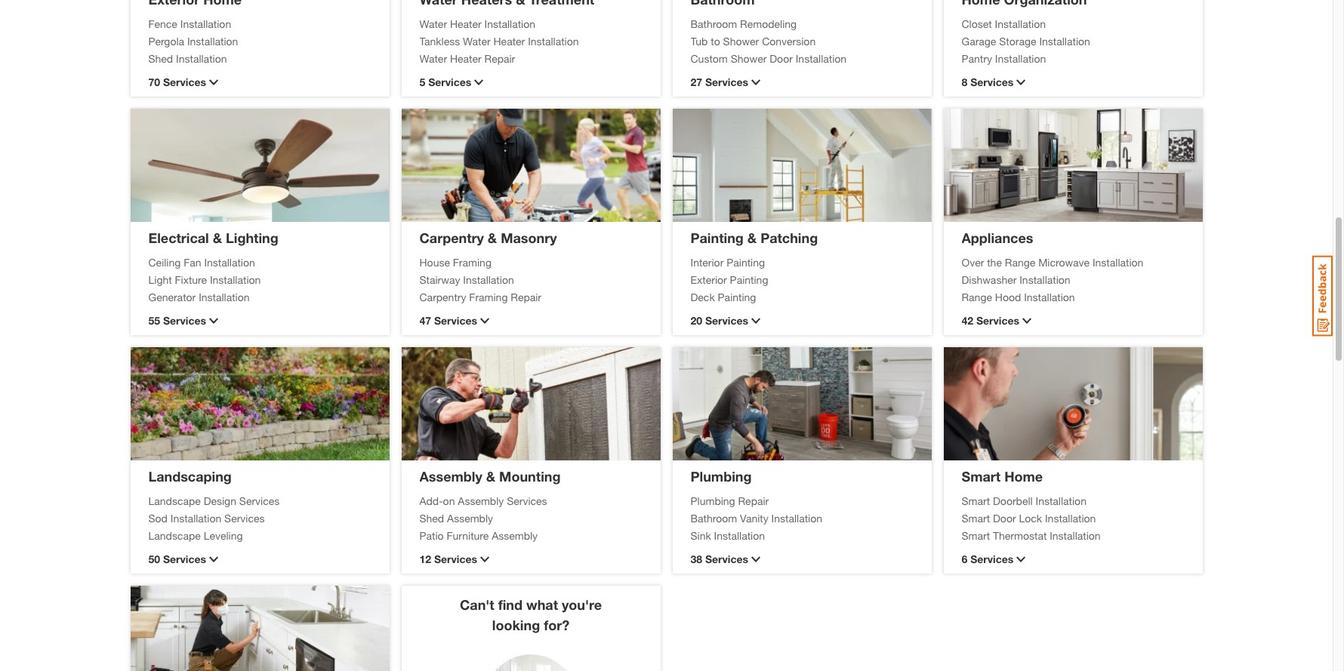 Task type: describe. For each thing, give the bounding box(es) containing it.
sod installation services link
[[148, 510, 371, 526]]

6
[[962, 553, 968, 566]]

tub to shower conversion link
[[691, 33, 914, 49]]

shed for pergola installation
[[148, 52, 173, 65]]

services for smart doorbell installation smart door lock installation smart thermostat installation
[[971, 553, 1014, 566]]

55
[[148, 314, 160, 327]]

interior painting exterior painting deck painting
[[691, 256, 769, 303]]

bathroom remodeling link
[[691, 15, 914, 31]]

water heater installation link
[[420, 15, 643, 31]]

installation down "closet installation" "link"
[[1040, 34, 1091, 47]]

home
[[1005, 468, 1043, 485]]

2 landscape from the top
[[148, 529, 201, 542]]

& for masonry
[[488, 229, 497, 246]]

feedback link image
[[1313, 255, 1333, 337]]

dishwasher installation link
[[962, 272, 1185, 287]]

tankless water heater installation link
[[420, 33, 643, 49]]

door inside bathroom remodeling tub to shower conversion custom shower door installation
[[770, 52, 793, 65]]

exterior painting link
[[691, 272, 914, 287]]

door inside the smart doorbell installation smart door lock installation smart thermostat installation
[[993, 512, 1017, 525]]

smart home
[[962, 468, 1043, 485]]

0 vertical spatial framing
[[453, 256, 492, 269]]

over
[[962, 256, 985, 269]]

1 vertical spatial framing
[[469, 290, 508, 303]]

27 services button
[[691, 74, 914, 90]]

repair inside house framing stairway installation carpentry framing repair
[[511, 290, 542, 303]]

assembly down assembly & mounting
[[458, 494, 504, 507]]

painting down painting & patching 'link' at the right top
[[727, 256, 765, 269]]

70
[[148, 76, 160, 88]]

carpentry & masonry
[[420, 229, 557, 246]]

installation inside house framing stairway installation carpentry framing repair
[[463, 273, 514, 286]]

shed assembly link
[[420, 510, 643, 526]]

fence installation pergola installation shed installation
[[148, 17, 238, 65]]

painting up interior at the top right
[[691, 229, 744, 246]]

you're
[[562, 597, 602, 613]]

0 vertical spatial shower
[[723, 34, 759, 47]]

installation up storage
[[995, 17, 1046, 30]]

42
[[962, 314, 974, 327]]

smart doorbell installation smart door lock installation smart thermostat installation
[[962, 494, 1101, 542]]

remodeling
[[740, 17, 797, 30]]

services for plumbing repair bathroom vanity installation sink installation
[[706, 553, 749, 566]]

smart door lock installation link
[[962, 510, 1185, 526]]

ceiling
[[148, 256, 181, 269]]

tub
[[691, 34, 708, 47]]

hood
[[996, 290, 1022, 303]]

installation down vanity
[[714, 529, 765, 542]]

installation up sink installation link at the bottom of page
[[772, 512, 823, 525]]

50 services
[[148, 553, 206, 566]]

design
[[204, 494, 236, 507]]

1 vertical spatial water
[[463, 34, 491, 47]]

electrical & lighting link
[[148, 229, 279, 246]]

water heater repair link
[[420, 50, 643, 66]]

47
[[420, 314, 431, 327]]

light fixture installation link
[[148, 272, 371, 287]]

leveling
[[204, 529, 243, 542]]

painting right exterior
[[730, 273, 769, 286]]

1 carpentry from the top
[[420, 229, 484, 246]]

3 smart from the top
[[962, 512, 991, 525]]

38 services
[[691, 553, 749, 566]]

installation up tankless water heater installation link
[[485, 17, 536, 30]]

installation right pergola
[[187, 34, 238, 47]]

custom
[[691, 52, 728, 65]]

installation up smart thermostat installation link
[[1046, 512, 1097, 525]]

47 services
[[420, 314, 477, 327]]

installation inside the landscape design services sod installation services landscape leveling
[[171, 512, 222, 525]]

services for fence installation pergola installation shed installation
[[163, 76, 206, 88]]

27 services
[[691, 76, 749, 88]]

interior
[[691, 256, 724, 269]]

38
[[691, 553, 703, 566]]

assembly up on at the bottom of page
[[420, 468, 483, 485]]

plumbing repair link
[[691, 493, 914, 509]]

landscape design services sod installation services landscape leveling
[[148, 494, 280, 542]]

range hood installation link
[[962, 289, 1185, 305]]

fixture
[[175, 273, 207, 286]]

services for closet installation garage storage installation pantry installation
[[971, 76, 1014, 88]]

installation up generator installation link
[[210, 273, 261, 286]]

find
[[498, 597, 523, 613]]

add-on assembly services link
[[420, 493, 643, 509]]

services inside add-on assembly services shed assembly patio furniture assembly
[[507, 494, 547, 507]]

masonry
[[501, 229, 557, 246]]

assembly & mounting
[[420, 468, 561, 485]]

installation down microwave
[[1020, 273, 1071, 286]]

sink
[[691, 529, 711, 542]]

what
[[527, 597, 558, 613]]

fan
[[184, 256, 201, 269]]

looking
[[492, 617, 540, 634]]

furniture
[[447, 529, 489, 542]]

thermostat
[[993, 529, 1047, 542]]

pantry installation link
[[962, 50, 1185, 66]]

on
[[443, 494, 455, 507]]

installation up 70 services
[[176, 52, 227, 65]]

for?
[[544, 617, 570, 634]]

electrical
[[148, 229, 209, 246]]

the
[[988, 256, 1003, 269]]

installation down dishwasher installation link
[[1025, 290, 1076, 303]]

patching
[[761, 229, 818, 246]]

repair inside plumbing repair bathroom vanity installation sink installation
[[739, 494, 769, 507]]

fence
[[148, 17, 177, 30]]

conversion
[[762, 34, 816, 47]]

services for interior painting exterior painting deck painting
[[706, 314, 749, 327]]

4 smart from the top
[[962, 529, 991, 542]]

1 landscape from the top
[[148, 494, 201, 507]]

over the range microwave installation dishwasher installation range hood installation
[[962, 256, 1144, 303]]

services for over the range microwave installation dishwasher installation range hood installation
[[977, 314, 1020, 327]]

20
[[691, 314, 703, 327]]

house framing stairway installation carpentry framing repair
[[420, 256, 542, 303]]

house
[[420, 256, 450, 269]]

assembly & mounting link
[[420, 468, 561, 485]]

carpentry & masonry link
[[420, 229, 557, 246]]

bathroom vanity installation link
[[691, 510, 914, 526]]

70 services button
[[148, 74, 371, 90]]

services for add-on assembly services shed assembly patio furniture assembly
[[434, 553, 477, 566]]

smart thermostat installation link
[[962, 528, 1185, 544]]

0 vertical spatial heater
[[450, 17, 482, 30]]

dishwasher
[[962, 273, 1017, 286]]

closet installation link
[[962, 15, 1185, 31]]



Task type: locate. For each thing, give the bounding box(es) containing it.
2 carpentry from the top
[[420, 290, 467, 303]]

47 services button
[[420, 313, 643, 329]]

6 services button
[[962, 552, 1185, 567]]

painting & patching link
[[691, 229, 818, 246]]

repair down stairway installation link
[[511, 290, 542, 303]]

services right the 38 on the right bottom of the page
[[706, 553, 749, 566]]

plumbing up vanity
[[691, 468, 752, 485]]

installation up smart door lock installation link
[[1036, 494, 1087, 507]]

0 vertical spatial repair
[[485, 52, 515, 65]]

installation down carpentry & masonry
[[463, 273, 514, 286]]

shower up the 27 services on the right of page
[[731, 52, 767, 65]]

2 plumbing from the top
[[691, 494, 736, 507]]

patio furniture assembly link
[[420, 528, 643, 544]]

2 bathroom from the top
[[691, 512, 738, 525]]

services down furniture at the left of page
[[434, 553, 477, 566]]

services right '8'
[[971, 76, 1014, 88]]

55 services
[[148, 314, 206, 327]]

services up the "sod installation services" link
[[239, 494, 280, 507]]

plumbing inside plumbing repair bathroom vanity installation sink installation
[[691, 494, 736, 507]]

services right 50
[[163, 553, 206, 566]]

0 horizontal spatial range
[[962, 290, 993, 303]]

custom shower door installation link
[[691, 50, 914, 66]]

2 smart from the top
[[962, 494, 991, 507]]

fence installation link
[[148, 15, 371, 31]]

installation up dishwasher installation link
[[1093, 256, 1144, 269]]

generator installation link
[[148, 289, 371, 305]]

installation
[[180, 17, 231, 30], [485, 17, 536, 30], [995, 17, 1046, 30], [187, 34, 238, 47], [528, 34, 579, 47], [1040, 34, 1091, 47], [176, 52, 227, 65], [796, 52, 847, 65], [996, 52, 1047, 65], [204, 256, 255, 269], [1093, 256, 1144, 269], [210, 273, 261, 286], [463, 273, 514, 286], [1020, 273, 1071, 286], [199, 290, 250, 303], [1025, 290, 1076, 303], [1036, 494, 1087, 507], [171, 512, 222, 525], [772, 512, 823, 525], [1046, 512, 1097, 525], [714, 529, 765, 542], [1050, 529, 1101, 542]]

1 vertical spatial plumbing
[[691, 494, 736, 507]]

appliances link
[[962, 229, 1034, 246]]

water down the tankless
[[420, 52, 447, 65]]

12
[[420, 553, 431, 566]]

garage storage installation link
[[962, 33, 1185, 49]]

2 vertical spatial repair
[[739, 494, 769, 507]]

add-
[[420, 494, 443, 507]]

add-on assembly services shed assembly patio furniture assembly
[[420, 494, 547, 542]]

assembly
[[420, 468, 483, 485], [458, 494, 504, 507], [447, 512, 493, 525], [492, 529, 538, 542]]

1 horizontal spatial door
[[993, 512, 1017, 525]]

1 vertical spatial range
[[962, 290, 993, 303]]

shed inside fence installation pergola installation shed installation
[[148, 52, 173, 65]]

services down hood
[[977, 314, 1020, 327]]

shed for shed assembly
[[420, 512, 444, 525]]

landscaping
[[148, 468, 232, 485]]

42 services
[[962, 314, 1020, 327]]

installation down electrical & lighting
[[204, 256, 255, 269]]

heater down water heater installation link
[[494, 34, 525, 47]]

shed installation link
[[148, 50, 371, 66]]

shower right to
[[723, 34, 759, 47]]

& left the mounting
[[486, 468, 496, 485]]

&
[[213, 229, 222, 246], [488, 229, 497, 246], [748, 229, 757, 246], [486, 468, 496, 485]]

installation right fence at top left
[[180, 17, 231, 30]]

repair up vanity
[[739, 494, 769, 507]]

smart
[[962, 468, 1001, 485], [962, 494, 991, 507], [962, 512, 991, 525], [962, 529, 991, 542]]

storage
[[1000, 34, 1037, 47]]

5 services
[[420, 76, 472, 88]]

electrical & lighting
[[148, 229, 279, 246]]

services for ceiling fan installation light fixture installation generator installation
[[163, 314, 206, 327]]

carpentry inside house framing stairway installation carpentry framing repair
[[420, 290, 467, 303]]

framing down carpentry & masonry
[[453, 256, 492, 269]]

light
[[148, 273, 172, 286]]

1 vertical spatial shower
[[731, 52, 767, 65]]

0 horizontal spatial shed
[[148, 52, 173, 65]]

assembly down shed assembly link
[[492, 529, 538, 542]]

plumbing down plumbing link
[[691, 494, 736, 507]]

0 vertical spatial shed
[[148, 52, 173, 65]]

range right the
[[1005, 256, 1036, 269]]

carpentry up house
[[420, 229, 484, 246]]

closet
[[962, 17, 992, 30]]

lock
[[1020, 512, 1043, 525]]

landscape design services link
[[148, 493, 371, 509]]

carpentry down stairway
[[420, 290, 467, 303]]

bathroom up sink
[[691, 512, 738, 525]]

mounting
[[499, 468, 561, 485]]

can't
[[460, 597, 495, 613]]

water heater installation tankless water heater installation water heater repair
[[420, 17, 579, 65]]

0 vertical spatial water
[[420, 17, 447, 30]]

deck
[[691, 290, 715, 303]]

0 vertical spatial landscape
[[148, 494, 201, 507]]

house framing link
[[420, 254, 643, 270]]

can't find what you're looking for?
[[460, 597, 602, 634]]

bathroom up to
[[691, 17, 738, 30]]

& for patching
[[748, 229, 757, 246]]

8 services button
[[962, 74, 1185, 90]]

installation down the fixture
[[199, 290, 250, 303]]

38 services button
[[691, 552, 914, 567]]

landscape up sod
[[148, 494, 201, 507]]

services right "47"
[[434, 314, 477, 327]]

bathroom inside bathroom remodeling tub to shower conversion custom shower door installation
[[691, 17, 738, 30]]

0 vertical spatial bathroom
[[691, 17, 738, 30]]

20 services button
[[691, 313, 914, 329]]

range down dishwasher
[[962, 290, 993, 303]]

8
[[962, 76, 968, 88]]

1 vertical spatial heater
[[494, 34, 525, 47]]

services up shed assembly link
[[507, 494, 547, 507]]

sink installation link
[[691, 528, 914, 544]]

carpentry
[[420, 229, 484, 246], [420, 290, 467, 303]]

plumbing for plumbing
[[691, 468, 752, 485]]

installation down tub to shower conversion link in the right of the page
[[796, 52, 847, 65]]

services
[[163, 76, 206, 88], [429, 76, 472, 88], [706, 76, 749, 88], [971, 76, 1014, 88], [163, 314, 206, 327], [434, 314, 477, 327], [706, 314, 749, 327], [977, 314, 1020, 327], [239, 494, 280, 507], [507, 494, 547, 507], [224, 512, 265, 525], [163, 553, 206, 566], [434, 553, 477, 566], [706, 553, 749, 566], [971, 553, 1014, 566]]

installation down storage
[[996, 52, 1047, 65]]

8 services
[[962, 76, 1014, 88]]

1 plumbing from the top
[[691, 468, 752, 485]]

heater up the tankless
[[450, 17, 482, 30]]

services for water heater installation tankless water heater installation water heater repair
[[429, 76, 472, 88]]

services for landscape design services sod installation services landscape leveling
[[163, 553, 206, 566]]

services right "5"
[[429, 76, 472, 88]]

5 services button
[[420, 74, 643, 90]]

bathroom remodeling tub to shower conversion custom shower door installation
[[691, 17, 847, 65]]

1 vertical spatial landscape
[[148, 529, 201, 542]]

shed
[[148, 52, 173, 65], [420, 512, 444, 525]]

framing down stairway installation link
[[469, 290, 508, 303]]

door down doorbell
[[993, 512, 1017, 525]]

1 vertical spatial door
[[993, 512, 1017, 525]]

water right the tankless
[[463, 34, 491, 47]]

lighting
[[226, 229, 279, 246]]

plumbing for plumbing repair bathroom vanity installation sink installation
[[691, 494, 736, 507]]

services for house framing stairway installation carpentry framing repair
[[434, 314, 477, 327]]

ceiling fan installation light fixture installation generator installation
[[148, 256, 261, 303]]

painting
[[691, 229, 744, 246], [727, 256, 765, 269], [730, 273, 769, 286], [718, 290, 757, 303]]

& for lighting
[[213, 229, 222, 246]]

garage
[[962, 34, 997, 47]]

shed down pergola
[[148, 52, 173, 65]]

bathroom inside plumbing repair bathroom vanity installation sink installation
[[691, 512, 738, 525]]

1 horizontal spatial shed
[[420, 512, 444, 525]]

0 vertical spatial door
[[770, 52, 793, 65]]

services up landscape leveling link
[[224, 512, 265, 525]]

exterior
[[691, 273, 727, 286]]

& for mounting
[[486, 468, 496, 485]]

services down custom
[[706, 76, 749, 88]]

50
[[148, 553, 160, 566]]

repair inside water heater installation tankless water heater installation water heater repair
[[485, 52, 515, 65]]

& left lighting
[[213, 229, 222, 246]]

tankless
[[420, 34, 460, 47]]

& left patching
[[748, 229, 757, 246]]

installation down smart door lock installation link
[[1050, 529, 1101, 542]]

shed up patio
[[420, 512, 444, 525]]

painting up 20 services
[[718, 290, 757, 303]]

1 horizontal spatial range
[[1005, 256, 1036, 269]]

generator
[[148, 290, 196, 303]]

1 vertical spatial shed
[[420, 512, 444, 525]]

plumbing repair bathroom vanity installation sink installation
[[691, 494, 823, 542]]

door down conversion
[[770, 52, 793, 65]]

deck painting link
[[691, 289, 914, 305]]

landscaping link
[[148, 468, 232, 485]]

sod
[[148, 512, 168, 525]]

& left the 'masonry'
[[488, 229, 497, 246]]

services right 20
[[706, 314, 749, 327]]

heater down the tankless
[[450, 52, 482, 65]]

27
[[691, 76, 703, 88]]

smart home link
[[962, 468, 1043, 485]]

0 vertical spatial carpentry
[[420, 229, 484, 246]]

2 vertical spatial water
[[420, 52, 447, 65]]

services right 70
[[163, 76, 206, 88]]

services for bathroom remodeling tub to shower conversion custom shower door installation
[[706, 76, 749, 88]]

water
[[420, 17, 447, 30], [463, 34, 491, 47], [420, 52, 447, 65]]

0 vertical spatial range
[[1005, 256, 1036, 269]]

0 horizontal spatial door
[[770, 52, 793, 65]]

stairway installation link
[[420, 272, 643, 287]]

1 smart from the top
[[962, 468, 1001, 485]]

42 services button
[[962, 313, 1185, 329]]

1 vertical spatial carpentry
[[420, 290, 467, 303]]

1 vertical spatial repair
[[511, 290, 542, 303]]

20 services
[[691, 314, 749, 327]]

1 bathroom from the top
[[691, 17, 738, 30]]

55 services button
[[148, 313, 371, 329]]

landscape up 50 services
[[148, 529, 201, 542]]

pantry
[[962, 52, 993, 65]]

2 vertical spatial heater
[[450, 52, 482, 65]]

repair down tankless water heater installation link
[[485, 52, 515, 65]]

installation inside bathroom remodeling tub to shower conversion custom shower door installation
[[796, 52, 847, 65]]

appliances
[[962, 229, 1034, 246]]

1 vertical spatial bathroom
[[691, 512, 738, 525]]

shed inside add-on assembly services shed assembly patio furniture assembly
[[420, 512, 444, 525]]

services right 6
[[971, 553, 1014, 566]]

repair
[[485, 52, 515, 65], [511, 290, 542, 303], [739, 494, 769, 507]]

installation down design
[[171, 512, 222, 525]]

12 services button
[[420, 552, 643, 567]]

services down generator
[[163, 314, 206, 327]]

water up the tankless
[[420, 17, 447, 30]]

assembly up furniture at the left of page
[[447, 512, 493, 525]]

installation up water heater repair link
[[528, 34, 579, 47]]

0 vertical spatial plumbing
[[691, 468, 752, 485]]



Task type: vqa. For each thing, say whether or not it's contained in the screenshot.


